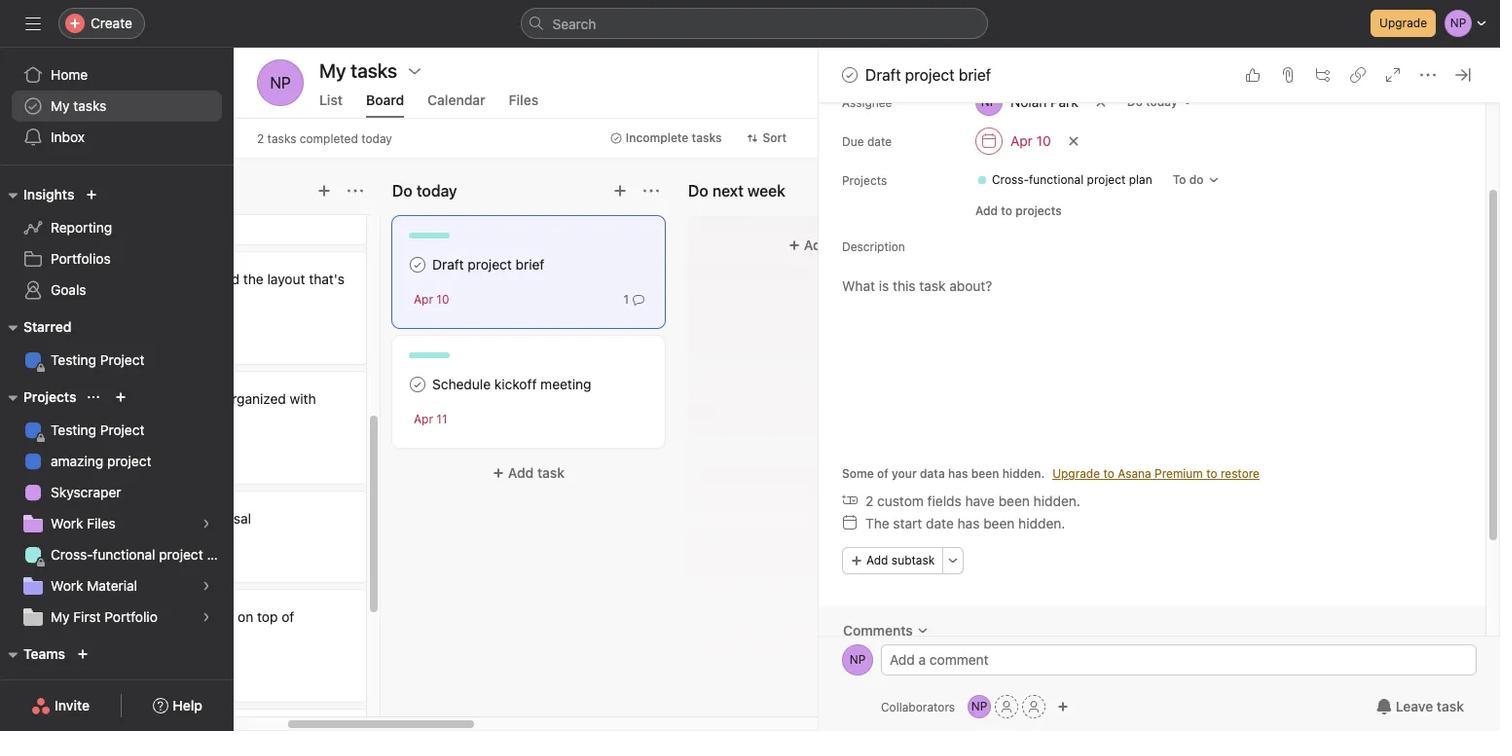 Task type: locate. For each thing, give the bounding box(es) containing it.
copy task link image
[[1351, 67, 1366, 83]]

0 vertical spatial np
[[270, 74, 291, 92]]

1 horizontal spatial task
[[1437, 698, 1465, 715]]

1 testing project from the top
[[51, 352, 145, 368]]

testing for testing project link within the starred element
[[51, 352, 96, 368]]

leave
[[1396, 698, 1434, 715]]

draft project brief up apr 10 button
[[432, 256, 545, 273]]

files
[[509, 92, 539, 108], [87, 515, 116, 532]]

first left the team
[[102, 679, 129, 695]]

apr 10 up the schedule
[[414, 292, 449, 307]]

0 horizontal spatial plan
[[207, 546, 234, 563]]

1 work from the top
[[51, 515, 83, 532]]

0 vertical spatial work
[[51, 515, 83, 532]]

testing project
[[51, 352, 145, 368], [51, 422, 145, 438]]

1 vertical spatial functional
[[93, 546, 155, 563]]

add inside button
[[508, 465, 534, 481]]

np button left list
[[257, 59, 304, 106]]

tasks inside dropdown button
[[692, 131, 722, 145]]

draft project brief up assignee
[[866, 66, 992, 84]]

date down fields
[[926, 515, 954, 531]]

add for add task
[[508, 465, 534, 481]]

2 horizontal spatial add
[[976, 204, 998, 218]]

create button
[[58, 8, 145, 39]]

do left next week
[[689, 182, 709, 200]]

tasks right incomplete
[[692, 131, 722, 145]]

0 vertical spatial add
[[976, 204, 998, 218]]

cross-functional project plan link up material
[[12, 540, 234, 571]]

0 vertical spatial cross-functional project plan
[[992, 172, 1153, 187]]

np right collaborators
[[972, 699, 988, 714]]

completed image up 'apr 11' button
[[406, 373, 429, 396]]

global element
[[0, 48, 234, 165]]

has
[[949, 467, 969, 481], [958, 515, 980, 531]]

2 vertical spatial apr
[[414, 412, 433, 427]]

date right due
[[868, 134, 892, 149]]

do inside popup button
[[1128, 94, 1143, 109]]

0 horizontal spatial cross-
[[51, 546, 93, 563]]

tasks down home
[[73, 97, 107, 114]]

upgrade
[[1380, 16, 1428, 30], [1053, 467, 1101, 481]]

projects left show options, current sort, top icon
[[23, 389, 76, 405]]

2 testing project from the top
[[51, 422, 145, 438]]

been right the 'have'
[[999, 493, 1030, 509]]

np for collaborators
[[850, 653, 866, 667]]

0 horizontal spatial files
[[87, 515, 116, 532]]

1 vertical spatial draft project brief
[[432, 256, 545, 273]]

testing inside the projects element
[[51, 422, 96, 438]]

has right data
[[949, 467, 969, 481]]

do for do next week
[[689, 182, 709, 200]]

testing down the starred
[[51, 352, 96, 368]]

task inside button
[[538, 465, 565, 481]]

tasks left completed
[[267, 131, 297, 146]]

add task button
[[392, 456, 665, 491]]

apr 10
[[1011, 132, 1052, 149], [414, 292, 449, 307]]

clear due date image
[[1068, 135, 1080, 147]]

np down 'comments'
[[850, 653, 866, 667]]

teams
[[23, 646, 65, 662]]

project
[[906, 66, 955, 84], [1087, 172, 1126, 187], [468, 256, 512, 273], [107, 453, 151, 469], [159, 546, 203, 563]]

schedule kickoff meeting
[[432, 376, 592, 392]]

1 horizontal spatial 2
[[866, 493, 874, 509]]

testing project inside starred element
[[51, 352, 145, 368]]

np button
[[257, 59, 304, 106], [842, 645, 874, 676], [968, 695, 992, 719]]

to inside button
[[1002, 204, 1013, 218]]

do right remove assignee icon
[[1128, 94, 1143, 109]]

data
[[920, 467, 945, 481]]

testing project up show options, current sort, top icon
[[51, 352, 145, 368]]

apr 10 button
[[414, 292, 449, 307]]

comments button
[[831, 613, 941, 648]]

project up new project or portfolio icon
[[100, 352, 145, 368]]

1 vertical spatial projects
[[23, 389, 76, 405]]

0 horizontal spatial cross-functional project plan link
[[12, 540, 234, 571]]

1 horizontal spatial plan
[[1130, 172, 1153, 187]]

completed image for draft project brief
[[406, 253, 429, 277]]

date
[[868, 134, 892, 149], [926, 515, 954, 531]]

np button right collaborators
[[968, 695, 992, 719]]

add for add subtask
[[867, 553, 889, 567]]

1 vertical spatial task
[[1437, 698, 1465, 715]]

first inside nolan's first team link
[[102, 679, 129, 695]]

add subtask button
[[842, 547, 944, 574]]

my for my first portfolio
[[51, 609, 70, 625]]

np button down 'comments'
[[842, 645, 874, 676]]

1 horizontal spatial np
[[850, 653, 866, 667]]

fields
[[928, 493, 962, 509]]

1 horizontal spatial draft
[[866, 66, 901, 84]]

1 vertical spatial testing project link
[[12, 415, 222, 446]]

0 vertical spatial upgrade
[[1380, 16, 1428, 30]]

1 vertical spatial add
[[508, 465, 534, 481]]

apr inside dropdown button
[[1011, 132, 1033, 149]]

completed image
[[839, 63, 862, 87], [406, 253, 429, 277], [406, 373, 429, 396]]

completed checkbox up assignee
[[839, 63, 862, 87]]

1 vertical spatial testing
[[51, 422, 96, 438]]

been up the 'have'
[[972, 467, 1000, 481]]

0 vertical spatial np button
[[257, 59, 304, 106]]

add left subtask
[[867, 553, 889, 567]]

cross-functional project plan link down clear due date icon
[[969, 170, 1161, 190]]

1 vertical spatial my
[[51, 609, 70, 625]]

been down the 'have'
[[984, 515, 1015, 531]]

show options, current sort, top image
[[88, 392, 100, 403]]

Search tasks, projects, and more text field
[[521, 8, 988, 39]]

0 horizontal spatial draft project brief
[[432, 256, 545, 273]]

portfolio
[[105, 609, 158, 625]]

2 testing project link from the top
[[12, 415, 222, 446]]

2 testing from the top
[[51, 422, 96, 438]]

1 vertical spatial been
[[999, 493, 1030, 509]]

leave task button
[[1364, 690, 1477, 725]]

1 vertical spatial brief
[[516, 256, 545, 273]]

4️⃣ fourth: stay on top of incoming work
[[113, 609, 294, 647]]

tasks
[[73, 97, 107, 114], [692, 131, 722, 145], [267, 131, 297, 146]]

1 vertical spatial completed image
[[406, 253, 429, 277]]

task
[[538, 465, 565, 481], [1437, 698, 1465, 715]]

1 horizontal spatial np button
[[842, 645, 874, 676]]

1 vertical spatial completed checkbox
[[406, 253, 429, 277]]

teams element
[[0, 637, 234, 731]]

1 vertical spatial work
[[51, 578, 83, 594]]

new image
[[86, 189, 98, 201]]

0 vertical spatial apr
[[1011, 132, 1033, 149]]

1 testing project link from the top
[[12, 345, 222, 376]]

1 horizontal spatial 10
[[1037, 132, 1052, 149]]

premium
[[1155, 467, 1204, 481]]

1 vertical spatial testing project
[[51, 422, 145, 438]]

files right "calendar"
[[509, 92, 539, 108]]

0 vertical spatial my
[[51, 97, 70, 114]]

add down kickoff
[[508, 465, 534, 481]]

starred element
[[0, 310, 234, 380]]

10 up the schedule
[[437, 292, 449, 307]]

schedule
[[432, 376, 491, 392]]

to left asana
[[1104, 467, 1115, 481]]

tasks inside global "element"
[[73, 97, 107, 114]]

first down work material
[[73, 609, 101, 625]]

1 vertical spatial np button
[[842, 645, 874, 676]]

1 testing from the top
[[51, 352, 96, 368]]

1 horizontal spatial cross-
[[992, 172, 1029, 187]]

testing up amazing
[[51, 422, 96, 438]]

apr left clear due date icon
[[1011, 132, 1033, 149]]

1 vertical spatial do
[[689, 182, 709, 200]]

1 horizontal spatial more section actions image
[[644, 183, 659, 199]]

today down "board" "link" on the top of page
[[361, 131, 392, 146]]

1 horizontal spatial date
[[926, 515, 954, 531]]

0 horizontal spatial functional
[[93, 546, 155, 563]]

2 up the
[[866, 493, 874, 509]]

testing project link inside starred element
[[12, 345, 222, 376]]

0 vertical spatial testing
[[51, 352, 96, 368]]

of right top at the left bottom of page
[[282, 609, 294, 625]]

functional up projects
[[1029, 172, 1084, 187]]

0 horizontal spatial tasks
[[73, 97, 107, 114]]

to do button
[[1165, 167, 1229, 194]]

0 vertical spatial today
[[1146, 94, 1178, 109]]

upgrade inside "draft project brief" dialog
[[1053, 467, 1101, 481]]

1 my from the top
[[51, 97, 70, 114]]

have
[[966, 493, 995, 509]]

home link
[[12, 59, 222, 91]]

to left projects
[[1002, 204, 1013, 218]]

1 vertical spatial 10
[[437, 292, 449, 307]]

1 vertical spatial draft
[[432, 256, 464, 273]]

0 horizontal spatial upgrade
[[1053, 467, 1101, 481]]

first
[[73, 609, 101, 625], [102, 679, 129, 695]]

my inside 'link'
[[51, 609, 70, 625]]

plan left to
[[1130, 172, 1153, 187]]

0 horizontal spatial projects
[[23, 389, 76, 405]]

calendar
[[428, 92, 486, 108]]

create
[[91, 15, 132, 31]]

work left material
[[51, 578, 83, 594]]

1 horizontal spatial tasks
[[267, 131, 297, 146]]

2 work from the top
[[51, 578, 83, 594]]

np left list
[[270, 74, 291, 92]]

0 vertical spatial project
[[100, 352, 145, 368]]

10 left clear due date icon
[[1037, 132, 1052, 149]]

upgrade left asana
[[1053, 467, 1101, 481]]

0 vertical spatial functional
[[1029, 172, 1084, 187]]

stay
[[206, 609, 234, 625]]

goals
[[51, 281, 86, 298]]

2 inside "draft project brief" dialog
[[866, 493, 874, 509]]

team
[[133, 679, 167, 695]]

see details, work files image
[[201, 518, 212, 530]]

today right remove assignee icon
[[1146, 94, 1178, 109]]

do today
[[392, 182, 457, 200]]

functional down work files link
[[93, 546, 155, 563]]

apr up the schedule
[[414, 292, 433, 307]]

completed checkbox for draft project brief
[[406, 253, 429, 277]]

testing project link down new project or portfolio icon
[[12, 415, 222, 446]]

been
[[972, 467, 1000, 481], [999, 493, 1030, 509], [984, 515, 1015, 531]]

cross-functional project plan down work files link
[[51, 546, 234, 563]]

task down meeting
[[538, 465, 565, 481]]

1 vertical spatial upgrade
[[1053, 467, 1101, 481]]

0 vertical spatial testing project
[[51, 352, 145, 368]]

apr
[[1011, 132, 1033, 149], [414, 292, 433, 307], [414, 412, 433, 427]]

np for 2 tasks completed today
[[270, 74, 291, 92]]

0 vertical spatial testing project link
[[12, 345, 222, 376]]

testing inside starred element
[[51, 352, 96, 368]]

incoming
[[113, 630, 170, 647]]

first inside my first portfolio 'link'
[[73, 609, 101, 625]]

np button for 2 tasks completed today
[[257, 59, 304, 106]]

task right leave
[[1437, 698, 1465, 715]]

2 my from the top
[[51, 609, 70, 625]]

hidden. for the start date has been hidden.
[[1019, 515, 1066, 531]]

1 horizontal spatial today
[[1146, 94, 1178, 109]]

completed image up apr 10 button
[[406, 253, 429, 277]]

plan
[[1130, 172, 1153, 187], [207, 546, 234, 563]]

work down skyscraper
[[51, 515, 83, 532]]

testing project up amazing project
[[51, 422, 145, 438]]

1 horizontal spatial do
[[1128, 94, 1143, 109]]

more section actions image
[[348, 183, 363, 199], [644, 183, 659, 199]]

1 vertical spatial project
[[100, 422, 145, 438]]

sort button
[[739, 125, 796, 152]]

my up teams
[[51, 609, 70, 625]]

0 horizontal spatial first
[[73, 609, 101, 625]]

0 vertical spatial first
[[73, 609, 101, 625]]

projects inside "draft project brief" dialog
[[842, 173, 888, 188]]

projects
[[1016, 204, 1062, 218]]

functional inside "draft project brief" dialog
[[1029, 172, 1084, 187]]

1 vertical spatial of
[[282, 609, 294, 625]]

my inside global "element"
[[51, 97, 70, 114]]

3️⃣
[[136, 391, 154, 407]]

Completed checkbox
[[839, 63, 862, 87], [406, 253, 429, 277], [406, 373, 429, 396]]

has down "2 custom fields have been hidden."
[[958, 515, 980, 531]]

files inside the projects element
[[87, 515, 116, 532]]

plan down see details, work files icon
[[207, 546, 234, 563]]

more section actions image right add task icon at the left of the page
[[644, 183, 659, 199]]

2 vertical spatial completed checkbox
[[406, 373, 429, 396]]

add for add to projects
[[976, 204, 998, 218]]

0 horizontal spatial np
[[270, 74, 291, 92]]

0 vertical spatial completed image
[[839, 63, 862, 87]]

draft up assignee
[[866, 66, 901, 84]]

1 horizontal spatial first
[[102, 679, 129, 695]]

projects
[[842, 173, 888, 188], [23, 389, 76, 405]]

0 vertical spatial draft
[[866, 66, 901, 84]]

0 horizontal spatial cross-functional project plan
[[51, 546, 234, 563]]

my up the inbox
[[51, 97, 70, 114]]

cross- down 'work files'
[[51, 546, 93, 563]]

0 vertical spatial of
[[877, 467, 889, 481]]

2 more section actions image from the left
[[644, 183, 659, 199]]

1 horizontal spatial add
[[867, 553, 889, 567]]

0 horizontal spatial more section actions image
[[348, 183, 363, 199]]

testing project inside the projects element
[[51, 422, 145, 438]]

to left "restore"
[[1207, 467, 1218, 481]]

apr left the '11'
[[414, 412, 433, 427]]

to
[[1002, 204, 1013, 218], [1104, 467, 1115, 481], [1207, 467, 1218, 481]]

completed image up assignee
[[839, 63, 862, 87]]

projects element
[[0, 380, 234, 637]]

upgrade up full screen icon
[[1380, 16, 1428, 30]]

cross-functional project plan
[[992, 172, 1153, 187], [51, 546, 234, 563]]

completed checkbox up 'apr 11' button
[[406, 373, 429, 396]]

remove assignee image
[[1095, 96, 1107, 108]]

0 vertical spatial projects
[[842, 173, 888, 188]]

cross- up add to projects
[[992, 172, 1029, 187]]

1 horizontal spatial of
[[877, 467, 889, 481]]

0 horizontal spatial date
[[868, 134, 892, 149]]

0 horizontal spatial np button
[[257, 59, 304, 106]]

1 project from the top
[[100, 352, 145, 368]]

1 horizontal spatial cross-functional project plan
[[992, 172, 1153, 187]]

more section actions image right add task image
[[348, 183, 363, 199]]

0 horizontal spatial 10
[[437, 292, 449, 307]]

project
[[100, 352, 145, 368], [100, 422, 145, 438]]

work material
[[51, 578, 137, 594]]

0 horizontal spatial today
[[361, 131, 392, 146]]

2 vertical spatial completed image
[[406, 373, 429, 396]]

project up amazing project link
[[100, 422, 145, 438]]

0 horizontal spatial task
[[538, 465, 565, 481]]

teams button
[[0, 643, 65, 666]]

completed checkbox up apr 10 button
[[406, 253, 429, 277]]

projects down the "due date"
[[842, 173, 888, 188]]

1 horizontal spatial apr 10
[[1011, 132, 1052, 149]]

add
[[976, 204, 998, 218], [508, 465, 534, 481], [867, 553, 889, 567]]

my tasks link
[[12, 91, 222, 122]]

custom
[[878, 493, 924, 509]]

0 vertical spatial been
[[972, 467, 1000, 481]]

1 vertical spatial today
[[361, 131, 392, 146]]

cross- inside "draft project brief" dialog
[[992, 172, 1029, 187]]

third:
[[158, 391, 194, 407]]

1 vertical spatial files
[[87, 515, 116, 532]]

2 vertical spatial been
[[984, 515, 1015, 531]]

draft up apr 10 button
[[432, 256, 464, 273]]

1 horizontal spatial brief
[[959, 66, 992, 84]]

1 horizontal spatial upgrade
[[1380, 16, 1428, 30]]

some
[[842, 467, 874, 481]]

work
[[174, 630, 204, 647]]

project inside starred element
[[100, 352, 145, 368]]

1 vertical spatial 2
[[866, 493, 874, 509]]

board link
[[366, 92, 404, 118]]

0 vertical spatial files
[[509, 92, 539, 108]]

0 horizontal spatial 2
[[257, 131, 264, 146]]

more actions for this task image
[[1421, 67, 1437, 83]]

testing project link up new project or portfolio icon
[[12, 345, 222, 376]]

today inside do today popup button
[[1146, 94, 1178, 109]]

cross-functional project plan down clear due date icon
[[992, 172, 1153, 187]]

add task image
[[317, 183, 332, 199]]

home
[[51, 66, 88, 83]]

my
[[51, 97, 70, 114], [51, 609, 70, 625]]

2 horizontal spatial np
[[972, 699, 988, 714]]

upgrade button
[[1371, 10, 1437, 37]]

task inside button
[[1437, 698, 1465, 715]]

of left 'your'
[[877, 467, 889, 481]]

project for testing project link within the starred element
[[100, 352, 145, 368]]

apr for 'apr 11' button
[[414, 412, 433, 427]]

2 custom fields have been hidden.
[[866, 493, 1081, 509]]

apr 10 left clear due date icon
[[1011, 132, 1052, 149]]

see details, my first portfolio image
[[201, 612, 212, 623]]

files down skyscraper "link" at the bottom of page
[[87, 515, 116, 532]]

2 project from the top
[[100, 422, 145, 438]]

1 vertical spatial plan
[[207, 546, 234, 563]]

list link
[[319, 92, 343, 118]]

0 horizontal spatial of
[[282, 609, 294, 625]]

cross-functional project plan link
[[969, 170, 1161, 190], [12, 540, 234, 571]]

show options image
[[407, 63, 423, 79]]

2 horizontal spatial tasks
[[692, 131, 722, 145]]

0 horizontal spatial draft
[[432, 256, 464, 273]]

add left projects
[[976, 204, 998, 218]]

1 button
[[620, 290, 649, 309]]

2 left completed
[[257, 131, 264, 146]]

add to projects
[[976, 204, 1062, 218]]

attachments: add a file to this task, draft project brief image
[[1281, 67, 1296, 83]]

functional inside the projects element
[[93, 546, 155, 563]]

1
[[624, 292, 629, 306]]

2️⃣ second: find the layout that's right for you
[[113, 271, 345, 309]]

do next week
[[689, 182, 786, 200]]

11
[[437, 412, 448, 427]]

1 vertical spatial hidden.
[[1034, 493, 1081, 509]]

material
[[87, 578, 137, 594]]



Task type: describe. For each thing, give the bounding box(es) containing it.
the start date has been hidden.
[[866, 515, 1066, 531]]

asana
[[1118, 467, 1152, 481]]

close details image
[[1456, 67, 1472, 83]]

portfolios link
[[12, 243, 222, 275]]

hidden. for 2 custom fields have been hidden.
[[1034, 493, 1081, 509]]

first for nolan's
[[102, 679, 129, 695]]

second:
[[158, 271, 209, 287]]

0 vertical spatial has
[[949, 467, 969, 481]]

inbox
[[51, 129, 85, 145]]

my tasks
[[51, 97, 107, 114]]

add subtask image
[[1316, 67, 1331, 83]]

plan inside the projects element
[[207, 546, 234, 563]]

proposal
[[196, 510, 251, 527]]

2 vertical spatial np
[[972, 699, 988, 714]]

goals link
[[12, 275, 222, 306]]

help button
[[141, 689, 215, 724]]

tasks for incomplete
[[692, 131, 722, 145]]

task for add task
[[538, 465, 565, 481]]

start
[[894, 515, 923, 531]]

your
[[892, 467, 917, 481]]

reporting
[[51, 219, 112, 236]]

1 horizontal spatial to
[[1104, 467, 1115, 481]]

2 for 2 tasks completed today
[[257, 131, 264, 146]]

hide sidebar image
[[25, 16, 41, 31]]

testing project for second testing project link
[[51, 422, 145, 438]]

been for has
[[984, 515, 1015, 531]]

do today button
[[1119, 89, 1202, 116]]

comments
[[843, 622, 913, 639]]

draft project brief inside dialog
[[866, 66, 992, 84]]

invite button
[[19, 689, 102, 724]]

apr 10 button
[[967, 124, 1060, 159]]

2 horizontal spatial to
[[1207, 467, 1218, 481]]

apr 10 inside dropdown button
[[1011, 132, 1052, 149]]

completed
[[300, 131, 358, 146]]

top
[[257, 609, 278, 625]]

draft inside dialog
[[866, 66, 901, 84]]

nolan's
[[51, 679, 98, 695]]

some of your data has been hidden. upgrade to asana premium to restore
[[842, 467, 1260, 481]]

see details, work material image
[[201, 580, 212, 592]]

the
[[866, 515, 890, 531]]

amazing project
[[51, 453, 151, 469]]

0 likes. click to like this task image
[[1246, 67, 1261, 83]]

sections
[[113, 412, 166, 429]]

0 vertical spatial date
[[868, 134, 892, 149]]

more options image
[[948, 555, 960, 566]]

collaborators
[[881, 700, 956, 714]]

nolan's first team link
[[12, 672, 222, 703]]

2️⃣
[[136, 271, 154, 287]]

2 for 2 custom fields have been hidden.
[[866, 493, 874, 509]]

testing for second testing project link
[[51, 422, 96, 438]]

help
[[173, 697, 202, 714]]

work for work files
[[51, 515, 83, 532]]

cross-functional project plan inside "draft project brief" dialog
[[992, 172, 1153, 187]]

of inside "draft project brief" dialog
[[877, 467, 889, 481]]

new project or portfolio image
[[115, 392, 127, 403]]

10 inside dropdown button
[[1037, 132, 1052, 149]]

tasks for 2
[[267, 131, 297, 146]]

work for work material
[[51, 578, 83, 594]]

next week
[[713, 182, 786, 200]]

1 vertical spatial date
[[926, 515, 954, 531]]

np button for collaborators
[[842, 645, 874, 676]]

amazing project link
[[12, 446, 222, 477]]

that's
[[309, 271, 345, 287]]

find
[[213, 271, 240, 287]]

4️⃣
[[136, 609, 154, 625]]

2 vertical spatial np button
[[968, 695, 992, 719]]

to
[[1173, 172, 1187, 187]]

apr for apr 10 button
[[414, 292, 433, 307]]

add subtask
[[867, 553, 935, 567]]

incomplete tasks
[[626, 131, 722, 145]]

been for have
[[999, 493, 1030, 509]]

first for my
[[73, 609, 101, 625]]

on
[[238, 609, 254, 625]]

fourth:
[[158, 609, 203, 625]]

0 horizontal spatial brief
[[516, 256, 545, 273]]

0 horizontal spatial apr 10
[[414, 292, 449, 307]]

task for leave task
[[1437, 698, 1465, 715]]

my first portfolio
[[51, 609, 158, 625]]

upgrade to asana premium to restore button
[[1053, 467, 1260, 481]]

3️⃣ third: get organized with sections
[[113, 391, 316, 429]]

inbox link
[[12, 122, 222, 153]]

project for second testing project link
[[100, 422, 145, 438]]

cross- inside the projects element
[[51, 546, 93, 563]]

browse teams image
[[77, 649, 89, 660]]

meeting
[[541, 376, 592, 392]]

my for my tasks
[[51, 97, 70, 114]]

my tasks
[[319, 59, 397, 82]]

apr 11
[[414, 412, 448, 427]]

business
[[136, 510, 192, 527]]

incomplete tasks button
[[602, 125, 731, 152]]

portfolios
[[51, 250, 111, 267]]

starred
[[23, 318, 71, 335]]

invite
[[55, 697, 90, 714]]

do for do today
[[1128, 94, 1143, 109]]

reporting link
[[12, 212, 222, 243]]

completed checkbox inside "draft project brief" dialog
[[839, 63, 862, 87]]

amazing
[[51, 453, 104, 469]]

description
[[842, 240, 906, 254]]

cross-functional project plan inside the projects element
[[51, 546, 234, 563]]

due
[[842, 134, 864, 149]]

skyscraper link
[[12, 477, 222, 508]]

insights
[[23, 186, 74, 203]]

organized
[[224, 391, 286, 407]]

testing project for testing project link within the starred element
[[51, 352, 145, 368]]

tasks for my
[[73, 97, 107, 114]]

1 horizontal spatial files
[[509, 92, 539, 108]]

brief inside dialog
[[959, 66, 992, 84]]

work files
[[51, 515, 116, 532]]

you
[[167, 292, 190, 309]]

completed checkbox for schedule kickoff meeting
[[406, 373, 429, 396]]

work files link
[[12, 508, 222, 540]]

calendar link
[[428, 92, 486, 118]]

of inside "4️⃣ fourth: stay on top of incoming work"
[[282, 609, 294, 625]]

projects button
[[0, 386, 76, 409]]

due date
[[842, 134, 892, 149]]

nolan's first team
[[51, 679, 167, 695]]

the
[[243, 271, 264, 287]]

plan inside "draft project brief" dialog
[[1130, 172, 1153, 187]]

insights element
[[0, 177, 234, 310]]

add task image
[[613, 183, 628, 199]]

my first portfolio link
[[12, 602, 222, 633]]

1 vertical spatial cross-functional project plan link
[[12, 540, 234, 571]]

files link
[[509, 92, 539, 118]]

skyscraper
[[51, 484, 121, 501]]

work material link
[[12, 571, 222, 602]]

assignee
[[842, 95, 893, 110]]

restore
[[1221, 467, 1260, 481]]

1 more section actions image from the left
[[348, 183, 363, 199]]

upgrade inside upgrade button
[[1380, 16, 1428, 30]]

cross-functional project plan link inside "draft project brief" dialog
[[969, 170, 1161, 190]]

1 vertical spatial has
[[958, 515, 980, 531]]

do
[[1190, 172, 1204, 187]]

completed image for schedule kickoff meeting
[[406, 373, 429, 396]]

to do
[[1173, 172, 1204, 187]]

kickoff
[[495, 376, 537, 392]]

subtask
[[892, 553, 935, 567]]

0 vertical spatial hidden.
[[1003, 467, 1045, 481]]

draft project brief dialog
[[819, 0, 1501, 731]]

add to projects button
[[967, 198, 1071, 225]]

add or remove collaborators image
[[1058, 701, 1069, 713]]

for
[[146, 292, 163, 309]]

layout
[[267, 271, 305, 287]]

full screen image
[[1386, 67, 1401, 83]]

projects inside projects dropdown button
[[23, 389, 76, 405]]



Task type: vqa. For each thing, say whether or not it's contained in the screenshot.
Search
no



